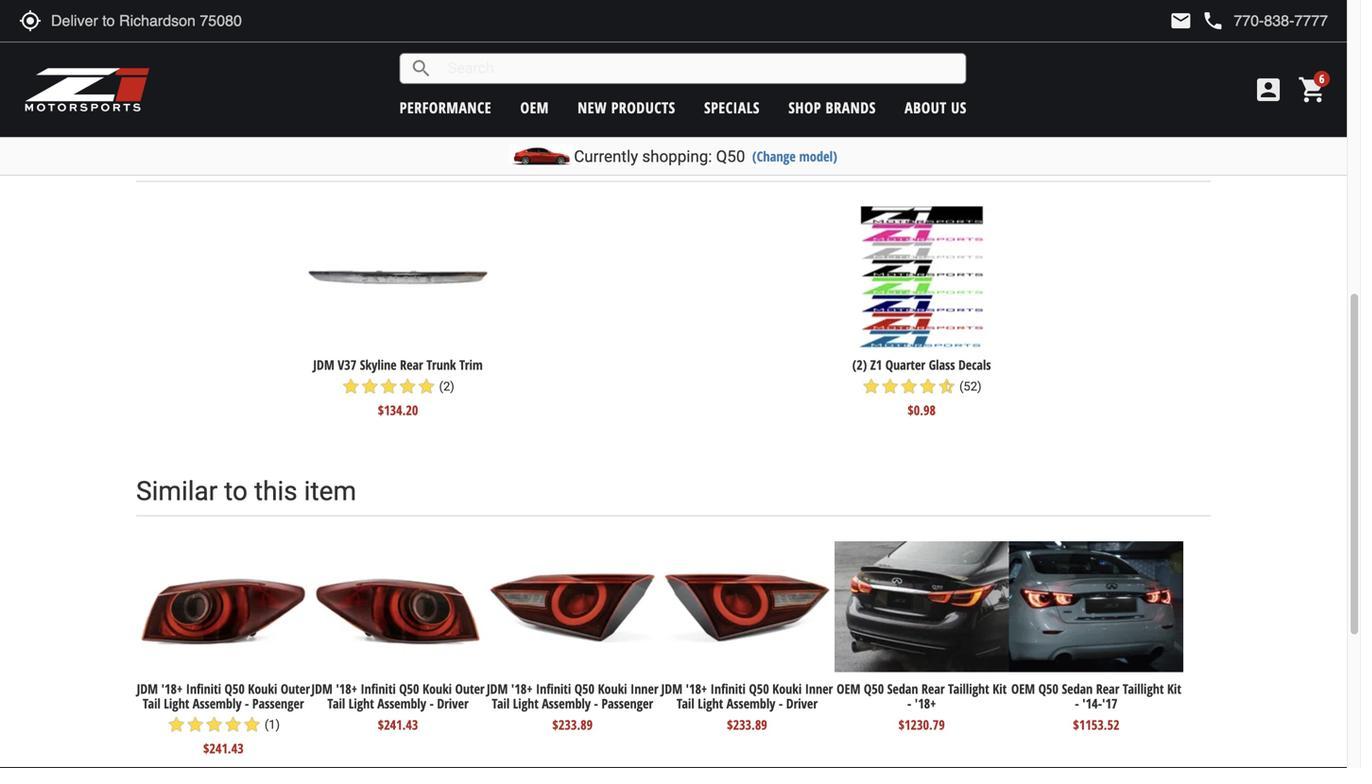 Task type: locate. For each thing, give the bounding box(es) containing it.
0 horizontal spatial outer
[[281, 680, 310, 698]]

1 light from the left
[[164, 695, 189, 713]]

assembly
[[193, 695, 242, 713], [377, 695, 426, 713], [542, 695, 591, 713], [727, 695, 776, 713]]

4 - from the left
[[779, 695, 783, 713]]

2 driver from the left
[[786, 695, 818, 713]]

1 infiniti from the left
[[186, 680, 221, 698]]

jdm
[[313, 356, 335, 374], [137, 680, 158, 698], [311, 680, 333, 698], [487, 680, 508, 698], [661, 680, 683, 698]]

driver inside jdm '18+ infiniti q50 kouki inner tail light assembly - driver $233.89
[[786, 695, 818, 713]]

infiniti for jdm '18+ infiniti q50 kouki inner tail light assembly - driver $233.89
[[711, 680, 746, 698]]

tail for jdm '18+ infiniti q50 kouki inner tail light assembly - passenger $233.89
[[492, 695, 510, 713]]

1 assembly from the left
[[193, 695, 242, 713]]

tail inside jdm '18+ infiniti q50 kouki outer tail light assembly - driver $241.43
[[328, 695, 345, 713]]

0 horizontal spatial passenger
[[252, 695, 304, 713]]

2 kit from the left
[[1167, 680, 1182, 698]]

- inside jdm '18+ infiniti q50 kouki inner tail light assembly - driver $233.89
[[779, 695, 783, 713]]

$241.43 inside jdm '18+ infiniti q50 kouki outer tail light assembly - passenger star star star star star (1) $241.43
[[203, 740, 244, 758]]

- inside jdm '18+ infiniti q50 kouki outer tail light assembly - driver $241.43
[[430, 695, 434, 713]]

assembly inside jdm '18+ infiniti q50 kouki outer tail light assembly - driver $241.43
[[377, 695, 426, 713]]

(2) z1 quarter glass decals star star star star star_half (52) $0.98
[[853, 356, 991, 419]]

1 driver from the left
[[437, 695, 469, 713]]

inner for driver
[[805, 680, 833, 698]]

0 vertical spatial $241.43
[[378, 716, 418, 734]]

0 horizontal spatial item
[[304, 476, 356, 507]]

1 horizontal spatial passenger
[[602, 695, 653, 713]]

item left also
[[467, 141, 519, 172]]

(2) inside (2) z1 quarter glass decals star star star star star_half (52) $0.98
[[853, 356, 867, 374]]

kit for oem q50 sedan rear taillight kit - '18+
[[993, 680, 1007, 698]]

sedan left '17
[[1062, 680, 1093, 698]]

$241.43
[[378, 716, 418, 734], [203, 740, 244, 758]]

light
[[164, 695, 189, 713], [349, 695, 374, 713], [513, 695, 539, 713], [698, 695, 723, 713]]

kit inside oem q50 sedan rear taillight kit - '18+ $1230.79
[[993, 680, 1007, 698]]

outer inside jdm '18+ infiniti q50 kouki outer tail light assembly - passenger star star star star star (1) $241.43
[[281, 680, 310, 698]]

0 vertical spatial this
[[417, 141, 460, 172]]

brands
[[826, 97, 876, 118]]

2 light from the left
[[349, 695, 374, 713]]

1 horizontal spatial $233.89
[[727, 716, 768, 734]]

kit
[[993, 680, 1007, 698], [1167, 680, 1182, 698]]

oem inside oem q50 sedan rear taillight kit - '14-'17 $1153.52
[[1012, 680, 1035, 698]]

assembly inside jdm '18+ infiniti q50 kouki outer tail light assembly - passenger star star star star star (1) $241.43
[[193, 695, 242, 713]]

'18+ inside jdm '18+ infiniti q50 kouki inner tail light assembly - passenger $233.89
[[511, 680, 533, 698]]

kouki inside jdm '18+ infiniti q50 kouki outer tail light assembly - driver $241.43
[[423, 680, 452, 698]]

(2) down trunk
[[439, 380, 455, 394]]

light inside jdm '18+ infiniti q50 kouki inner tail light assembly - passenger $233.89
[[513, 695, 539, 713]]

kouki inside jdm '18+ infiniti q50 kouki inner tail light assembly - driver $233.89
[[773, 680, 802, 698]]

taillight inside oem q50 sedan rear taillight kit - '14-'17 $1153.52
[[1123, 680, 1164, 698]]

0 horizontal spatial taillight
[[948, 680, 990, 698]]

1 kit from the left
[[993, 680, 1007, 698]]

sedan up the $1230.79 at the bottom right
[[887, 680, 918, 698]]

3 assembly from the left
[[542, 695, 591, 713]]

-
[[245, 695, 249, 713], [430, 695, 434, 713], [594, 695, 598, 713], [779, 695, 783, 713], [908, 695, 912, 713], [1075, 695, 1079, 713]]

$241.43 inside jdm '18+ infiniti q50 kouki outer tail light assembly - driver $241.43
[[378, 716, 418, 734]]

driver
[[437, 695, 469, 713], [786, 695, 818, 713]]

jdm inside jdm v37 skyline rear trunk trim star star star star star (2) $134.20
[[313, 356, 335, 374]]

assembly for jdm '18+ infiniti q50 kouki outer tail light assembly - passenger star star star star star (1) $241.43
[[193, 695, 242, 713]]

1 horizontal spatial oem
[[837, 680, 861, 698]]

rear inside oem q50 sedan rear taillight kit - '18+ $1230.79
[[922, 680, 945, 698]]

2 sedan from the left
[[1062, 680, 1093, 698]]

'18+
[[161, 680, 183, 698], [336, 680, 357, 698], [511, 680, 533, 698], [686, 680, 707, 698], [915, 695, 936, 713]]

item
[[467, 141, 519, 172], [304, 476, 356, 507]]

$233.89 inside jdm '18+ infiniti q50 kouki inner tail light assembly - driver $233.89
[[727, 716, 768, 734]]

q50 inside jdm '18+ infiniti q50 kouki inner tail light assembly - driver $233.89
[[749, 680, 769, 698]]

4 light from the left
[[698, 695, 723, 713]]

$1230.79
[[899, 716, 945, 734]]

4 assembly from the left
[[727, 695, 776, 713]]

trim
[[459, 356, 483, 374]]

infiniti for jdm '18+ infiniti q50 kouki outer tail light assembly - passenger star star star star star (1) $241.43
[[186, 680, 221, 698]]

tail for jdm '18+ infiniti q50 kouki outer tail light assembly - passenger star star star star star (1) $241.43
[[143, 695, 161, 713]]

1 passenger from the left
[[252, 695, 304, 713]]

1 kouki from the left
[[248, 680, 277, 698]]

trunk
[[427, 356, 456, 374]]

star
[[342, 377, 361, 396], [361, 377, 379, 396], [379, 377, 398, 396], [398, 377, 417, 396], [417, 377, 436, 396], [862, 377, 881, 396], [881, 377, 900, 396], [900, 377, 919, 396], [919, 377, 938, 396], [167, 716, 186, 735], [186, 716, 205, 735], [205, 716, 224, 735], [224, 716, 243, 735], [243, 716, 262, 735]]

to
[[224, 476, 248, 507]]

kouki inside jdm '18+ infiniti q50 kouki outer tail light assembly - passenger star star star star star (1) $241.43
[[248, 680, 277, 698]]

this right to
[[254, 476, 298, 507]]

light inside jdm '18+ infiniti q50 kouki outer tail light assembly - passenger star star star star star (1) $241.43
[[164, 695, 189, 713]]

1 tail from the left
[[143, 695, 161, 713]]

0 horizontal spatial sedan
[[887, 680, 918, 698]]

2 inner from the left
[[805, 680, 833, 698]]

kit left '14-
[[993, 680, 1007, 698]]

inner inside jdm '18+ infiniti q50 kouki inner tail light assembly - passenger $233.89
[[631, 680, 659, 698]]

driver inside jdm '18+ infiniti q50 kouki outer tail light assembly - driver $241.43
[[437, 695, 469, 713]]

'18+ inside jdm '18+ infiniti q50 kouki inner tail light assembly - driver $233.89
[[686, 680, 707, 698]]

rear inside oem q50 sedan rear taillight kit - '14-'17 $1153.52
[[1096, 680, 1120, 698]]

search
[[410, 57, 433, 80]]

1 vertical spatial this
[[254, 476, 298, 507]]

1 horizontal spatial rear
[[922, 680, 945, 698]]

0 horizontal spatial rear
[[400, 356, 423, 374]]

3 tail from the left
[[492, 695, 510, 713]]

assembly inside jdm '18+ infiniti q50 kouki inner tail light assembly - driver $233.89
[[727, 695, 776, 713]]

oem inside oem q50 sedan rear taillight kit - '18+ $1230.79
[[837, 680, 861, 698]]

4 infiniti from the left
[[711, 680, 746, 698]]

mail phone
[[1170, 9, 1225, 32]]

$233.89
[[553, 716, 593, 734], [727, 716, 768, 734]]

- for jdm '18+ infiniti q50 kouki outer tail light assembly - passenger star star star star star (1) $241.43
[[245, 695, 249, 713]]

tail inside jdm '18+ infiniti q50 kouki outer tail light assembly - passenger star star star star star (1) $241.43
[[143, 695, 161, 713]]

1 inner from the left
[[631, 680, 659, 698]]

6 - from the left
[[1075, 695, 1079, 713]]

oem
[[520, 97, 549, 118], [837, 680, 861, 698], [1012, 680, 1035, 698]]

jdm inside jdm '18+ infiniti q50 kouki outer tail light assembly - driver $241.43
[[311, 680, 333, 698]]

...
[[712, 141, 733, 172]]

oem for oem q50 sedan rear taillight kit - '14-'17 $1153.52
[[1012, 680, 1035, 698]]

inner
[[631, 680, 659, 698], [805, 680, 833, 698]]

q50 inside jdm '18+ infiniti q50 kouki outer tail light assembly - driver $241.43
[[399, 680, 419, 698]]

2 infiniti from the left
[[361, 680, 396, 698]]

2 passenger from the left
[[602, 695, 653, 713]]

passenger for star
[[252, 695, 304, 713]]

kouki for jdm '18+ infiniti q50 kouki inner tail light assembly - passenger $233.89
[[598, 680, 627, 698]]

2 assembly from the left
[[377, 695, 426, 713]]

1 vertical spatial $241.43
[[203, 740, 244, 758]]

1 sedan from the left
[[887, 680, 918, 698]]

sedan inside oem q50 sedan rear taillight kit - '18+ $1230.79
[[887, 680, 918, 698]]

0 horizontal spatial (2)
[[439, 380, 455, 394]]

5 - from the left
[[908, 695, 912, 713]]

jdm inside jdm '18+ infiniti q50 kouki outer tail light assembly - passenger star star star star star (1) $241.43
[[137, 680, 158, 698]]

q50
[[716, 147, 745, 166], [225, 680, 245, 698], [399, 680, 419, 698], [575, 680, 595, 698], [749, 680, 769, 698], [864, 680, 884, 698], [1039, 680, 1059, 698]]

outer
[[281, 680, 310, 698], [455, 680, 485, 698]]

kouki inside jdm '18+ infiniti q50 kouki inner tail light assembly - passenger $233.89
[[598, 680, 627, 698]]

1 horizontal spatial item
[[467, 141, 519, 172]]

outer inside jdm '18+ infiniti q50 kouki outer tail light assembly - driver $241.43
[[455, 680, 485, 698]]

1 outer from the left
[[281, 680, 310, 698]]

2 kouki from the left
[[423, 680, 452, 698]]

infiniti
[[186, 680, 221, 698], [361, 680, 396, 698], [536, 680, 571, 698], [711, 680, 746, 698]]

1 horizontal spatial (2)
[[853, 356, 867, 374]]

outer for $241.43
[[455, 680, 485, 698]]

also
[[526, 141, 575, 172]]

rear up '$1153.52'
[[1096, 680, 1120, 698]]

sedan inside oem q50 sedan rear taillight kit - '14-'17 $1153.52
[[1062, 680, 1093, 698]]

assembly for jdm '18+ infiniti q50 kouki inner tail light assembly - driver $233.89
[[727, 695, 776, 713]]

bought
[[328, 141, 410, 172]]

item right to
[[304, 476, 356, 507]]

rear inside jdm v37 skyline rear trunk trim star star star star star (2) $134.20
[[400, 356, 423, 374]]

passenger inside jdm '18+ infiniti q50 kouki inner tail light assembly - passenger $233.89
[[602, 695, 653, 713]]

1 horizontal spatial inner
[[805, 680, 833, 698]]

taillight for $1230.79
[[948, 680, 990, 698]]

'18+ inside jdm '18+ infiniti q50 kouki outer tail light assembly - driver $241.43
[[336, 680, 357, 698]]

mail link
[[1170, 9, 1193, 32]]

passenger
[[252, 695, 304, 713], [602, 695, 653, 713]]

jdm for jdm '18+ infiniti q50 kouki inner tail light assembly - driver $233.89
[[661, 680, 683, 698]]

0 vertical spatial (2)
[[853, 356, 867, 374]]

- for jdm '18+ infiniti q50 kouki outer tail light assembly - driver $241.43
[[430, 695, 434, 713]]

oem link
[[520, 97, 549, 118]]

new products
[[578, 97, 676, 118]]

4 kouki from the left
[[773, 680, 802, 698]]

1 horizontal spatial taillight
[[1123, 680, 1164, 698]]

0 horizontal spatial $233.89
[[553, 716, 593, 734]]

assembly for jdm '18+ infiniti q50 kouki inner tail light assembly - passenger $233.89
[[542, 695, 591, 713]]

1 taillight from the left
[[948, 680, 990, 698]]

4 tail from the left
[[677, 695, 695, 713]]

v37
[[338, 356, 357, 374]]

0 horizontal spatial inner
[[631, 680, 659, 698]]

(52)
[[960, 380, 982, 394]]

$134.20
[[378, 401, 418, 419]]

1 horizontal spatial sedan
[[1062, 680, 1093, 698]]

1 - from the left
[[245, 695, 249, 713]]

rear up the $1230.79 at the bottom right
[[922, 680, 945, 698]]

tail inside jdm '18+ infiniti q50 kouki inner tail light assembly - passenger $233.89
[[492, 695, 510, 713]]

my_location
[[19, 9, 42, 32]]

(2)
[[853, 356, 867, 374], [439, 380, 455, 394]]

jdm for jdm v37 skyline rear trunk trim star star star star star (2) $134.20
[[313, 356, 335, 374]]

passenger inside jdm '18+ infiniti q50 kouki outer tail light assembly - passenger star star star star star (1) $241.43
[[252, 695, 304, 713]]

- inside jdm '18+ infiniti q50 kouki inner tail light assembly - passenger $233.89
[[594, 695, 598, 713]]

(change model) link
[[752, 147, 838, 165]]

purchased
[[582, 141, 705, 172]]

jdm inside jdm '18+ infiniti q50 kouki inner tail light assembly - driver $233.89
[[661, 680, 683, 698]]

this
[[417, 141, 460, 172], [254, 476, 298, 507]]

1 horizontal spatial outer
[[455, 680, 485, 698]]

(2) left "z1"
[[853, 356, 867, 374]]

1 $233.89 from the left
[[553, 716, 593, 734]]

kouki
[[248, 680, 277, 698], [423, 680, 452, 698], [598, 680, 627, 698], [773, 680, 802, 698]]

2 outer from the left
[[455, 680, 485, 698]]

assembly inside jdm '18+ infiniti q50 kouki inner tail light assembly - passenger $233.89
[[542, 695, 591, 713]]

- for jdm '18+ infiniti q50 kouki inner tail light assembly - driver $233.89
[[779, 695, 783, 713]]

star_half
[[938, 377, 957, 396]]

infiniti inside jdm '18+ infiniti q50 kouki inner tail light assembly - passenger $233.89
[[536, 680, 571, 698]]

kit inside oem q50 sedan rear taillight kit - '14-'17 $1153.52
[[1167, 680, 1182, 698]]

3 kouki from the left
[[598, 680, 627, 698]]

3 - from the left
[[594, 695, 598, 713]]

kit for oem q50 sedan rear taillight kit - '14-'17
[[1167, 680, 1182, 698]]

taillight for '17
[[1123, 680, 1164, 698]]

'18+ for jdm '18+ infiniti q50 kouki inner tail light assembly - driver $233.89
[[686, 680, 707, 698]]

this down performance
[[417, 141, 460, 172]]

infiniti inside jdm '18+ infiniti q50 kouki inner tail light assembly - driver $233.89
[[711, 680, 746, 698]]

kouki for jdm '18+ infiniti q50 kouki outer tail light assembly - driver $241.43
[[423, 680, 452, 698]]

us
[[951, 97, 967, 118]]

$1153.52
[[1073, 716, 1120, 734]]

inner inside jdm '18+ infiniti q50 kouki inner tail light assembly - driver $233.89
[[805, 680, 833, 698]]

currently
[[574, 147, 638, 166]]

tail inside jdm '18+ infiniti q50 kouki inner tail light assembly - driver $233.89
[[677, 695, 695, 713]]

1 horizontal spatial driver
[[786, 695, 818, 713]]

performance link
[[400, 97, 492, 118]]

tail
[[143, 695, 161, 713], [328, 695, 345, 713], [492, 695, 510, 713], [677, 695, 695, 713]]

2 $233.89 from the left
[[727, 716, 768, 734]]

2 horizontal spatial rear
[[1096, 680, 1120, 698]]

about us
[[905, 97, 967, 118]]

$233.89 inside jdm '18+ infiniti q50 kouki inner tail light assembly - passenger $233.89
[[553, 716, 593, 734]]

2 horizontal spatial oem
[[1012, 680, 1035, 698]]

taillight
[[948, 680, 990, 698], [1123, 680, 1164, 698]]

glass
[[929, 356, 955, 374]]

light for jdm '18+ infiniti q50 kouki outer tail light assembly - passenger star star star star star (1) $241.43
[[164, 695, 189, 713]]

light inside jdm '18+ infiniti q50 kouki outer tail light assembly - driver $241.43
[[349, 695, 374, 713]]

2 tail from the left
[[328, 695, 345, 713]]

1 vertical spatial (2)
[[439, 380, 455, 394]]

light inside jdm '18+ infiniti q50 kouki inner tail light assembly - driver $233.89
[[698, 695, 723, 713]]

1 horizontal spatial $241.43
[[378, 716, 418, 734]]

- inside jdm '18+ infiniti q50 kouki outer tail light assembly - passenger star star star star star (1) $241.43
[[245, 695, 249, 713]]

rear left trunk
[[400, 356, 423, 374]]

3 light from the left
[[513, 695, 539, 713]]

0 horizontal spatial oem
[[520, 97, 549, 118]]

rear
[[400, 356, 423, 374], [922, 680, 945, 698], [1096, 680, 1120, 698]]

about
[[905, 97, 947, 118]]

kit right '17
[[1167, 680, 1182, 698]]

2 - from the left
[[430, 695, 434, 713]]

1 horizontal spatial kit
[[1167, 680, 1182, 698]]

0 horizontal spatial $241.43
[[203, 740, 244, 758]]

2 taillight from the left
[[1123, 680, 1164, 698]]

tail for jdm '18+ infiniti q50 kouki outer tail light assembly - driver $241.43
[[328, 695, 345, 713]]

kouki for jdm '18+ infiniti q50 kouki outer tail light assembly - passenger star star star star star (1) $241.43
[[248, 680, 277, 698]]

jdm inside jdm '18+ infiniti q50 kouki inner tail light assembly - passenger $233.89
[[487, 680, 508, 698]]

taillight inside oem q50 sedan rear taillight kit - '18+ $1230.79
[[948, 680, 990, 698]]

0 horizontal spatial driver
[[437, 695, 469, 713]]

Search search field
[[433, 54, 966, 83]]

infiniti inside jdm '18+ infiniti q50 kouki outer tail light assembly - passenger star star star star star (1) $241.43
[[186, 680, 221, 698]]

driver for inner
[[786, 695, 818, 713]]

0 horizontal spatial kit
[[993, 680, 1007, 698]]

- inside oem q50 sedan rear taillight kit - '14-'17 $1153.52
[[1075, 695, 1079, 713]]

q50 inside jdm '18+ infiniti q50 kouki inner tail light assembly - passenger $233.89
[[575, 680, 595, 698]]

infiniti for jdm '18+ infiniti q50 kouki inner tail light assembly - passenger $233.89
[[536, 680, 571, 698]]

sedan
[[887, 680, 918, 698], [1062, 680, 1093, 698]]

infiniti inside jdm '18+ infiniti q50 kouki outer tail light assembly - driver $241.43
[[361, 680, 396, 698]]

'18+ inside jdm '18+ infiniti q50 kouki outer tail light assembly - passenger star star star star star (1) $241.43
[[161, 680, 183, 698]]

3 infiniti from the left
[[536, 680, 571, 698]]



Task type: vqa. For each thing, say whether or not it's contained in the screenshot.
the right Coolant
no



Task type: describe. For each thing, give the bounding box(es) containing it.
$233.89 for passenger
[[553, 716, 593, 734]]

(2) inside jdm v37 skyline rear trunk trim star star star star star (2) $134.20
[[439, 380, 455, 394]]

customers who bought this item also purchased ...
[[136, 141, 733, 172]]

specials link
[[704, 97, 760, 118]]

passenger for $233.89
[[602, 695, 653, 713]]

0 vertical spatial item
[[467, 141, 519, 172]]

rear for $1230.79
[[922, 680, 945, 698]]

(change
[[752, 147, 796, 165]]

jdm for jdm '18+ infiniti q50 kouki inner tail light assembly - passenger $233.89
[[487, 680, 508, 698]]

oem for oem
[[520, 97, 549, 118]]

new
[[578, 97, 607, 118]]

account_box link
[[1249, 75, 1289, 105]]

1 vertical spatial item
[[304, 476, 356, 507]]

tail for jdm '18+ infiniti q50 kouki inner tail light assembly - driver $233.89
[[677, 695, 695, 713]]

oem q50 sedan rear taillight kit - '18+ $1230.79
[[837, 680, 1007, 734]]

rear for star
[[400, 356, 423, 374]]

kouki for jdm '18+ infiniti q50 kouki inner tail light assembly - driver $233.89
[[773, 680, 802, 698]]

$233.89 for driver
[[727, 716, 768, 734]]

similar to this item
[[136, 476, 356, 507]]

similar
[[136, 476, 218, 507]]

products
[[611, 97, 676, 118]]

rear for '17
[[1096, 680, 1120, 698]]

about us link
[[905, 97, 967, 118]]

'14-
[[1083, 695, 1102, 713]]

(1)
[[265, 718, 280, 732]]

sedan for '14-
[[1062, 680, 1093, 698]]

q50 inside oem q50 sedan rear taillight kit - '18+ $1230.79
[[864, 680, 884, 698]]

jdm '18+ infiniti q50 kouki inner tail light assembly - driver $233.89
[[661, 680, 833, 734]]

driver for outer
[[437, 695, 469, 713]]

jdm '18+ infiniti q50 kouki outer tail light assembly - passenger star star star star star (1) $241.43
[[137, 680, 310, 758]]

shop brands
[[789, 97, 876, 118]]

new products link
[[578, 97, 676, 118]]

'18+ for jdm '18+ infiniti q50 kouki outer tail light assembly - passenger star star star star star (1) $241.43
[[161, 680, 183, 698]]

q50 inside oem q50 sedan rear taillight kit - '14-'17 $1153.52
[[1039, 680, 1059, 698]]

currently shopping: q50 (change model)
[[574, 147, 838, 166]]

phone link
[[1202, 9, 1328, 32]]

mail
[[1170, 9, 1193, 32]]

shop
[[789, 97, 822, 118]]

who
[[271, 141, 321, 172]]

jdm '18+ infiniti q50 kouki outer tail light assembly - driver $241.43
[[311, 680, 485, 734]]

jdm '18+ infiniti q50 kouki inner tail light assembly - passenger $233.89
[[487, 680, 659, 734]]

jdm for jdm '18+ infiniti q50 kouki outer tail light assembly - passenger star star star star star (1) $241.43
[[137, 680, 158, 698]]

shop brands link
[[789, 97, 876, 118]]

infiniti for jdm '18+ infiniti q50 kouki outer tail light assembly - driver $241.43
[[361, 680, 396, 698]]

outer for star
[[281, 680, 310, 698]]

oem for oem q50 sedan rear taillight kit - '18+ $1230.79
[[837, 680, 861, 698]]

'18+ for jdm '18+ infiniti q50 kouki inner tail light assembly - passenger $233.89
[[511, 680, 533, 698]]

'17
[[1102, 695, 1118, 713]]

shopping_cart link
[[1293, 75, 1328, 105]]

customers
[[136, 141, 265, 172]]

- inside oem q50 sedan rear taillight kit - '18+ $1230.79
[[908, 695, 912, 713]]

$0.98
[[908, 401, 936, 419]]

z1 motorsports logo image
[[24, 66, 151, 113]]

oem q50 sedan rear taillight kit - '14-'17 $1153.52
[[1012, 680, 1182, 734]]

'18+ inside oem q50 sedan rear taillight kit - '18+ $1230.79
[[915, 695, 936, 713]]

0 horizontal spatial this
[[254, 476, 298, 507]]

- for jdm '18+ infiniti q50 kouki inner tail light assembly - passenger $233.89
[[594, 695, 598, 713]]

phone
[[1202, 9, 1225, 32]]

sedan for '18+
[[887, 680, 918, 698]]

light for jdm '18+ infiniti q50 kouki inner tail light assembly - driver $233.89
[[698, 695, 723, 713]]

performance
[[400, 97, 492, 118]]

1 horizontal spatial this
[[417, 141, 460, 172]]

decals
[[959, 356, 991, 374]]

inner for passenger
[[631, 680, 659, 698]]

skyline
[[360, 356, 397, 374]]

light for jdm '18+ infiniti q50 kouki inner tail light assembly - passenger $233.89
[[513, 695, 539, 713]]

account_box
[[1254, 75, 1284, 105]]

q50 inside jdm '18+ infiniti q50 kouki outer tail light assembly - passenger star star star star star (1) $241.43
[[225, 680, 245, 698]]

quarter
[[886, 356, 926, 374]]

'18+ for jdm '18+ infiniti q50 kouki outer tail light assembly - driver $241.43
[[336, 680, 357, 698]]

shopping:
[[642, 147, 712, 166]]

specials
[[704, 97, 760, 118]]

light for jdm '18+ infiniti q50 kouki outer tail light assembly - driver $241.43
[[349, 695, 374, 713]]

z1
[[871, 356, 882, 374]]

jdm for jdm '18+ infiniti q50 kouki outer tail light assembly - driver $241.43
[[311, 680, 333, 698]]

assembly for jdm '18+ infiniti q50 kouki outer tail light assembly - driver $241.43
[[377, 695, 426, 713]]

jdm v37 skyline rear trunk trim star star star star star (2) $134.20
[[313, 356, 483, 419]]

shopping_cart
[[1298, 75, 1328, 105]]

model)
[[799, 147, 838, 165]]



